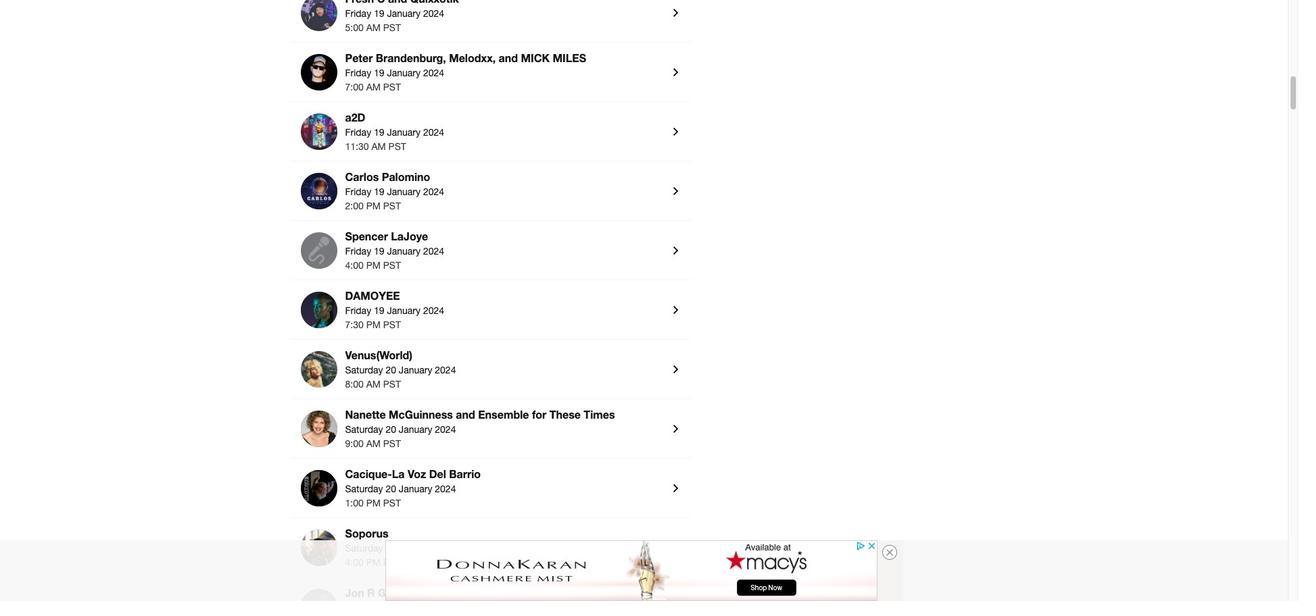 Task type: locate. For each thing, give the bounding box(es) containing it.
am inside friday 19 january 2024 5:00 am pst
[[366, 22, 381, 33]]

pst down venus(world)
[[383, 379, 401, 390]]

january down palomino
[[387, 187, 421, 197]]

20 down nanette
[[386, 425, 396, 435]]

saturday down soporus
[[345, 544, 383, 554]]

january up garey
[[399, 544, 432, 554]]

spencer
[[345, 230, 388, 243]]

pst down brandenburg,
[[383, 82, 401, 93]]

pst inside venus(world) saturday 20 january 2024 8:00 am pst
[[383, 379, 401, 390]]

pst down la
[[383, 498, 401, 509]]

2 4:00 from the top
[[345, 558, 364, 569]]

pm right 1:00
[[366, 498, 381, 509]]

mcguinness
[[389, 408, 453, 421]]

friday
[[345, 8, 371, 19], [345, 68, 371, 78], [345, 127, 371, 138], [345, 187, 371, 197], [345, 246, 371, 257], [345, 306, 371, 316]]

2024 inside friday 19 january 2024 5:00 am pst
[[423, 8, 444, 19]]

saturday down cacique- in the left of the page
[[345, 484, 383, 495]]

peter
[[345, 51, 373, 64]]

soporus saturday 20 january 2024 4:00 pm pst
[[345, 527, 456, 569]]

2024 up brandenburg,
[[423, 8, 444, 19]]

20
[[386, 365, 396, 376], [386, 425, 396, 435], [386, 484, 396, 495], [386, 544, 396, 554]]

19 inside the a2d friday 19 january 2024 11:30 am pst
[[374, 127, 385, 138]]

am right the 11:30
[[372, 141, 386, 152]]

6 19 from the top
[[374, 306, 385, 316]]

1 horizontal spatial and
[[499, 51, 518, 64]]

january down mcguinness
[[399, 425, 432, 435]]

friday up 7:00
[[345, 68, 371, 78]]

0 horizontal spatial and
[[456, 408, 475, 421]]

and inside nanette mcguinness and ensemble for these times saturday 20 january 2024 9:00 am pst
[[456, 408, 475, 421]]

friday up 2:00
[[345, 187, 371, 197]]

4 20 from the top
[[386, 544, 396, 554]]

2 20 from the top
[[386, 425, 396, 435]]

am right 8:00
[[366, 379, 381, 390]]

january inside friday 19 january 2024 5:00 am pst
[[387, 8, 421, 19]]

0 vertical spatial and
[[499, 51, 518, 64]]

19 down brandenburg,
[[374, 68, 385, 78]]

january
[[387, 8, 421, 19], [387, 68, 421, 78], [387, 127, 421, 138], [387, 187, 421, 197], [387, 246, 421, 257], [387, 306, 421, 316], [399, 365, 432, 376], [399, 425, 432, 435], [399, 484, 432, 495], [399, 544, 432, 554]]

january down damoyee
[[387, 306, 421, 316]]

january up palomino
[[387, 127, 421, 138]]

saturday
[[345, 365, 383, 376], [345, 425, 383, 435], [345, 484, 383, 495], [345, 544, 383, 554]]

19 up brandenburg,
[[374, 8, 385, 19]]

4:00 inside spencer lajoye friday 19 january 2024 4:00 pm pst
[[345, 260, 364, 271]]

january down voz
[[399, 484, 432, 495]]

6 friday from the top
[[345, 306, 371, 316]]

2024 down brandenburg,
[[423, 68, 444, 78]]

19
[[374, 8, 385, 19], [374, 68, 385, 78], [374, 127, 385, 138], [374, 187, 385, 197], [374, 246, 385, 257], [374, 306, 385, 316]]

pst inside the a2d friday 19 january 2024 11:30 am pst
[[389, 141, 406, 152]]

2 19 from the top
[[374, 68, 385, 78]]

3 saturday from the top
[[345, 484, 383, 495]]

1 vertical spatial and
[[456, 408, 475, 421]]

pst inside spencer lajoye friday 19 january 2024 4:00 pm pst
[[383, 260, 401, 271]]

2024 down palomino
[[423, 187, 444, 197]]

pst down lajoye
[[383, 260, 401, 271]]

these
[[550, 408, 581, 421]]

pst
[[383, 22, 401, 33], [383, 82, 401, 93], [389, 141, 406, 152], [383, 201, 401, 212], [383, 260, 401, 271], [383, 320, 401, 331], [383, 379, 401, 390], [383, 439, 401, 450], [383, 498, 401, 509], [383, 558, 401, 569]]

4:00
[[345, 260, 364, 271], [345, 558, 364, 569]]

pst down palomino
[[383, 201, 401, 212]]

2024 inside cacique-la voz del barrio saturday 20 january 2024 1:00 pm pst
[[435, 484, 456, 495]]

2024 up venus(world) saturday 20 january 2024 8:00 am pst
[[423, 306, 444, 316]]

peter brandenburg, melodxx, and mick miles friday 19 january 2024 7:00 am pst
[[345, 51, 586, 93]]

am inside venus(world) saturday 20 january 2024 8:00 am pst
[[366, 379, 381, 390]]

2024 inside the a2d friday 19 january 2024 11:30 am pst
[[423, 127, 444, 138]]

5 19 from the top
[[374, 246, 385, 257]]

january inside spencer lajoye friday 19 january 2024 4:00 pm pst
[[387, 246, 421, 257]]

am inside nanette mcguinness and ensemble for these times saturday 20 january 2024 9:00 am pst
[[366, 439, 381, 450]]

january down venus(world)
[[399, 365, 432, 376]]

19 inside peter brandenburg, melodxx, and mick miles friday 19 january 2024 7:00 am pst
[[374, 68, 385, 78]]

jon
[[345, 587, 364, 600]]

1 saturday from the top
[[345, 365, 383, 376]]

19 inside "carlos palomino friday 19 january 2024 2:00 pm pst"
[[374, 187, 385, 197]]

20 down soporus
[[386, 544, 396, 554]]

pst up garey
[[383, 558, 401, 569]]

january inside peter brandenburg, melodxx, and mick miles friday 19 january 2024 7:00 am pst
[[387, 68, 421, 78]]

20 inside nanette mcguinness and ensemble for these times saturday 20 january 2024 9:00 am pst
[[386, 425, 396, 435]]

20 inside venus(world) saturday 20 january 2024 8:00 am pst
[[386, 365, 396, 376]]

7:30
[[345, 320, 364, 331]]

quest image
[[301, 411, 337, 448]]

venus(world)
[[345, 349, 413, 362]]

4 saturday from the top
[[345, 544, 383, 554]]

4:00 up jon
[[345, 558, 364, 569]]

1 friday from the top
[[345, 8, 371, 19]]

cacique-la voz del barrio saturday 20 january 2024 1:00 pm pst
[[345, 468, 481, 509]]

friday inside the damoyee friday 19 january 2024 7:30 pm pst
[[345, 306, 371, 316]]

pm
[[366, 201, 381, 212], [366, 260, 381, 271], [366, 320, 381, 331], [366, 498, 381, 509], [366, 558, 381, 569]]

pst up la
[[383, 439, 401, 450]]

and left the ensemble
[[456, 408, 475, 421]]

4 friday from the top
[[345, 187, 371, 197]]

january down brandenburg,
[[387, 68, 421, 78]]

friday up the 11:30
[[345, 127, 371, 138]]

am
[[366, 22, 381, 33], [366, 82, 381, 93], [372, 141, 386, 152], [366, 379, 381, 390], [366, 439, 381, 450]]

5 pm from the top
[[366, 558, 381, 569]]

19 down damoyee
[[374, 306, 385, 316]]

2024 up palomino
[[423, 127, 444, 138]]

am right 9:00
[[366, 439, 381, 450]]

2024 down lajoye
[[423, 246, 444, 257]]

pm down soporus
[[366, 558, 381, 569]]

pm right 2:00
[[366, 201, 381, 212]]

damoyee friday 19 january 2024 7:30 pm pst
[[345, 289, 444, 331]]

soporus
[[345, 527, 389, 540]]

and
[[499, 51, 518, 64], [456, 408, 475, 421]]

20 down la
[[386, 484, 396, 495]]

pst inside friday 19 january 2024 5:00 am pst
[[383, 22, 401, 33]]

5 friday from the top
[[345, 246, 371, 257]]

2024 up jon r garey link
[[435, 544, 456, 554]]

friday up 5:00
[[345, 8, 371, 19]]

pst inside the damoyee friday 19 january 2024 7:30 pm pst
[[383, 320, 401, 331]]

live home concert session image
[[301, 471, 337, 507]]

a2d live show image
[[301, 114, 337, 150]]

1 19 from the top
[[374, 8, 385, 19]]

brandenburg,
[[376, 51, 446, 64]]

miles
[[553, 51, 586, 64]]

pm inside "carlos palomino friday 19 january 2024 2:00 pm pst"
[[366, 201, 381, 212]]

venusworld featuring venus live on twitch image
[[301, 352, 337, 388]]

20 inside soporus saturday 20 january 2024 4:00 pm pst
[[386, 544, 396, 554]]

pst up palomino
[[389, 141, 406, 152]]

pm inside the damoyee friday 19 january 2024 7:30 pm pst
[[366, 320, 381, 331]]

2 pm from the top
[[366, 260, 381, 271]]

19 down carlos
[[374, 187, 385, 197]]

1 4:00 from the top
[[345, 260, 364, 271]]

3 pm from the top
[[366, 320, 381, 331]]

20 down venus(world)
[[386, 365, 396, 376]]

january inside venus(world) saturday 20 january 2024 8:00 am pst
[[399, 365, 432, 376]]

voz
[[408, 468, 426, 481]]

friday up 7:30
[[345, 306, 371, 316]]

january up brandenburg,
[[387, 8, 421, 19]]

ensemble
[[478, 408, 529, 421]]

and left mick
[[499, 51, 518, 64]]

1 pm from the top
[[366, 201, 381, 212]]

3 20 from the top
[[386, 484, 396, 495]]

saturday inside nanette mcguinness and ensemble for these times saturday 20 january 2024 9:00 am pst
[[345, 425, 383, 435]]

peters beste* live - electronic music image
[[301, 54, 337, 91]]

damoyee
[[345, 289, 400, 302]]

friday 19 january 2024 5:00 am pst
[[345, 8, 444, 33]]

4 19 from the top
[[374, 187, 385, 197]]

lajoye
[[391, 230, 428, 243]]

pm right 7:30
[[366, 320, 381, 331]]

saturday down nanette
[[345, 425, 383, 435]]

pm up damoyee
[[366, 260, 381, 271]]

am right 7:00
[[366, 82, 381, 93]]

pst up brandenburg,
[[383, 22, 401, 33]]

0 vertical spatial 4:00
[[345, 260, 364, 271]]

2024 up mcguinness
[[435, 365, 456, 376]]

19 down spencer
[[374, 246, 385, 257]]

4 pm from the top
[[366, 498, 381, 509]]

2024 down mcguinness
[[435, 425, 456, 435]]

pst inside "carlos palomino friday 19 january 2024 2:00 pm pst"
[[383, 201, 401, 212]]

am inside peter brandenburg, melodxx, and mick miles friday 19 january 2024 7:00 am pst
[[366, 82, 381, 93]]

2024
[[423, 8, 444, 19], [423, 68, 444, 78], [423, 127, 444, 138], [423, 187, 444, 197], [423, 246, 444, 257], [423, 306, 444, 316], [435, 365, 456, 376], [435, 425, 456, 435], [435, 484, 456, 495], [435, 544, 456, 554]]

2 friday from the top
[[345, 68, 371, 78]]

2024 inside the damoyee friday 19 january 2024 7:30 pm pst
[[423, 306, 444, 316]]

pst up venus(world)
[[383, 320, 401, 331]]

saturday up 8:00
[[345, 365, 383, 376]]

1 vertical spatial 4:00
[[345, 558, 364, 569]]

saturday inside venus(world) saturday 20 january 2024 8:00 am pst
[[345, 365, 383, 376]]

2 saturday from the top
[[345, 425, 383, 435]]

3 friday from the top
[[345, 127, 371, 138]]

2024 down del
[[435, 484, 456, 495]]

19 up carlos
[[374, 127, 385, 138]]

friday down spencer
[[345, 246, 371, 257]]

4:00 down spencer
[[345, 260, 364, 271]]

nanette
[[345, 408, 386, 421]]

barrio
[[449, 468, 481, 481]]

loopcore live with damoyee image
[[301, 292, 337, 329]]

3 19 from the top
[[374, 127, 385, 138]]

january inside soporus saturday 20 january 2024 4:00 pm pst
[[399, 544, 432, 554]]

7:00
[[345, 82, 364, 93]]

am right 5:00
[[366, 22, 381, 33]]

january down lajoye
[[387, 246, 421, 257]]

1 20 from the top
[[386, 365, 396, 376]]



Task type: vqa. For each thing, say whether or not it's contained in the screenshot.


Task type: describe. For each thing, give the bounding box(es) containing it.
january inside the a2d friday 19 january 2024 11:30 am pst
[[387, 127, 421, 138]]

friday inside spencer lajoye friday 19 january 2024 4:00 pm pst
[[345, 246, 371, 257]]

8:00
[[345, 379, 364, 390]]

am inside the a2d friday 19 january 2024 11:30 am pst
[[372, 141, 386, 152]]

2024 inside spencer lajoye friday 19 january 2024 4:00 pm pst
[[423, 246, 444, 257]]

11:30
[[345, 141, 369, 152]]

pst inside soporus saturday 20 january 2024 4:00 pm pst
[[383, 558, 401, 569]]

19 inside spencer lajoye friday 19 january 2024 4:00 pm pst
[[374, 246, 385, 257]]

pm inside cacique-la voz del barrio saturday 20 january 2024 1:00 pm pst
[[366, 498, 381, 509]]

palomino
[[382, 170, 430, 183]]

friday inside the a2d friday 19 january 2024 11:30 am pst
[[345, 127, 371, 138]]

january inside the damoyee friday 19 january 2024 7:30 pm pst
[[387, 306, 421, 316]]

9:00
[[345, 439, 364, 450]]

melodxx,
[[449, 51, 496, 64]]

venus(world) saturday 20 january 2024 8:00 am pst
[[345, 349, 456, 390]]

la brújula del edm image
[[301, 173, 337, 210]]

5:00
[[345, 22, 364, 33]]

r
[[367, 587, 375, 600]]

carlos palomino friday 19 january 2024 2:00 pm pst
[[345, 170, 444, 212]]

2024 inside nanette mcguinness and ensemble for these times saturday 20 january 2024 9:00 am pst
[[435, 425, 456, 435]]

times
[[584, 408, 615, 421]]

20 inside cacique-la voz del barrio saturday 20 january 2024 1:00 pm pst
[[386, 484, 396, 495]]

19 inside friday 19 january 2024 5:00 am pst
[[374, 8, 385, 19]]

saturday inside soporus saturday 20 january 2024 4:00 pm pst
[[345, 544, 383, 554]]

and inside peter brandenburg, melodxx, and mick miles friday 19 january 2024 7:00 am pst
[[499, 51, 518, 64]]

jon r garey
[[345, 587, 408, 600]]

friday inside peter brandenburg, melodxx, and mick miles friday 19 january 2024 7:00 am pst
[[345, 68, 371, 78]]

nanette mcguinness and ensemble for these times saturday 20 january 2024 9:00 am pst
[[345, 408, 615, 450]]

a2d
[[345, 111, 365, 124]]

2024 inside venus(world) saturday 20 january 2024 8:00 am pst
[[435, 365, 456, 376]]

pst inside nanette mcguinness and ensemble for these times saturday 20 january 2024 9:00 am pst
[[383, 439, 401, 450]]

1:00
[[345, 498, 364, 509]]

2024 inside peter brandenburg, melodxx, and mick miles friday 19 january 2024 7:00 am pst
[[423, 68, 444, 78]]

carlos
[[345, 170, 379, 183]]

2024 inside soporus saturday 20 january 2024 4:00 pm pst
[[435, 544, 456, 554]]

a2d friday 19 january 2024 11:30 am pst
[[345, 111, 444, 152]]

january inside "carlos palomino friday 19 january 2024 2:00 pm pst"
[[387, 187, 421, 197]]

pst inside cacique-la voz del barrio saturday 20 january 2024 1:00 pm pst
[[383, 498, 401, 509]]

pm inside soporus saturday 20 january 2024 4:00 pm pst
[[366, 558, 381, 569]]

fresh friday image
[[301, 0, 337, 31]]

pst inside peter brandenburg, melodxx, and mick miles friday 19 january 2024 7:00 am pst
[[383, 82, 401, 93]]

cacique-
[[345, 468, 392, 481]]

4:00 inside soporus saturday 20 january 2024 4:00 pm pst
[[345, 558, 364, 569]]

pm inside spencer lajoye friday 19 january 2024 4:00 pm pst
[[366, 260, 381, 271]]

2:00
[[345, 201, 364, 212]]

for
[[532, 408, 547, 421]]

2024 inside "carlos palomino friday 19 january 2024 2:00 pm pst"
[[423, 187, 444, 197]]

garey
[[378, 587, 408, 600]]

january inside nanette mcguinness and ensemble for these times saturday 20 january 2024 9:00 am pst
[[399, 425, 432, 435]]

19 inside the damoyee friday 19 january 2024 7:30 pm pst
[[374, 306, 385, 316]]

advertisement element
[[385, 541, 877, 602]]

january inside cacique-la voz del barrio saturday 20 january 2024 1:00 pm pst
[[399, 484, 432, 495]]

friday inside "carlos palomino friday 19 january 2024 2:00 pm pst"
[[345, 187, 371, 197]]

spencer lajoye friday 19 january 2024 4:00 pm pst
[[345, 230, 444, 271]]

la
[[392, 468, 405, 481]]

saturday inside cacique-la voz del barrio saturday 20 january 2024 1:00 pm pst
[[345, 484, 383, 495]]

mick
[[521, 51, 550, 64]]

del
[[429, 468, 446, 481]]

friday inside friday 19 january 2024 5:00 am pst
[[345, 8, 371, 19]]

jon r garey link
[[301, 586, 680, 602]]



